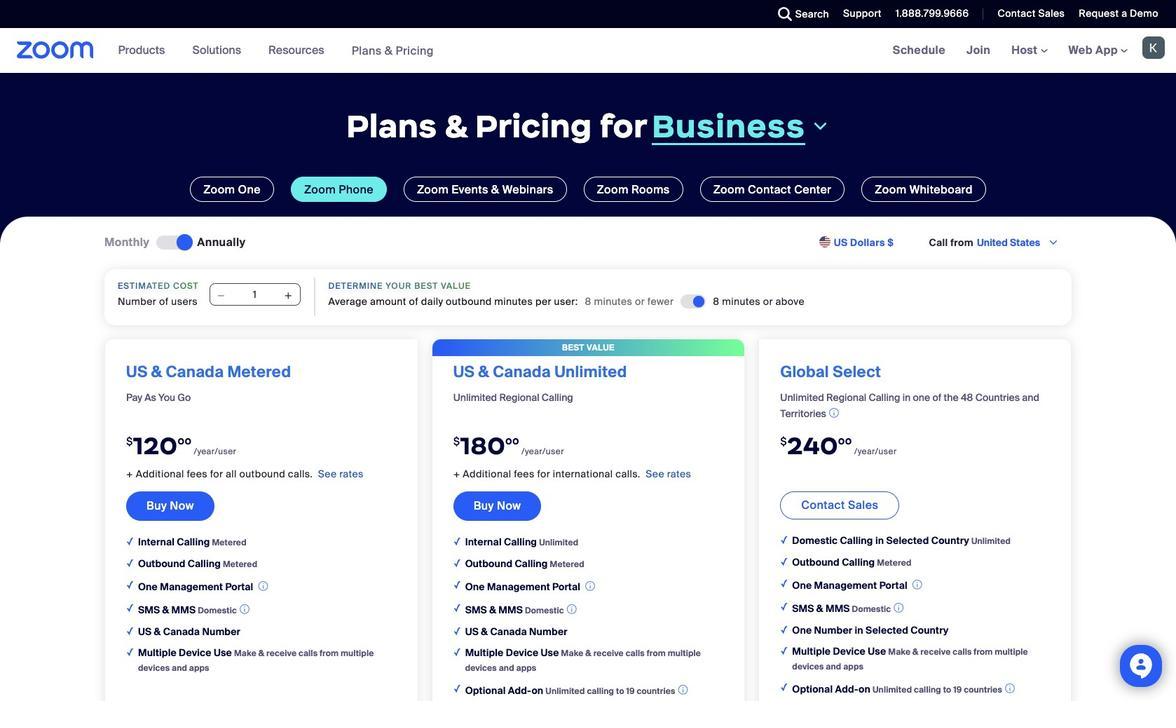Task type: describe. For each thing, give the bounding box(es) containing it.
schedule link
[[883, 28, 957, 73]]

daily
[[421, 295, 443, 308]]

solutions button
[[192, 28, 248, 73]]

phone
[[339, 182, 374, 197]]

2 horizontal spatial sms & mms application
[[793, 600, 1051, 616]]

average amount of daily outbound minutes per user:
[[329, 295, 578, 308]]

2 horizontal spatial receive
[[921, 646, 951, 658]]

estimated
[[118, 280, 171, 292]]

8 minutes or above
[[713, 295, 805, 308]]

domestic calling in selected country unlimited
[[793, 534, 1011, 547]]

1 horizontal spatial of
[[409, 295, 419, 308]]

average amount of daily outbound minutes per user:8 minutes or fewer element
[[585, 294, 674, 308]]

2 horizontal spatial mms
[[826, 602, 850, 615]]

or for fewer
[[635, 295, 645, 308]]

call
[[930, 237, 949, 249]]

on for /year/user
[[532, 684, 544, 697]]

and for us & canada metered
[[172, 663, 187, 674]]

make for 120
[[234, 648, 257, 659]]

0 vertical spatial best
[[415, 280, 439, 292]]

zoom one
[[204, 182, 261, 197]]

sms for 120
[[138, 604, 160, 616]]

unlimited regional calling in one of the 48 countries and territories
[[781, 391, 1040, 420]]

$ for 120
[[126, 435, 133, 448]]

show options image
[[1048, 237, 1060, 249]]

us & canada metered
[[126, 362, 291, 382]]

multiple for 180
[[668, 648, 701, 659]]

2 horizontal spatial management
[[815, 579, 878, 592]]

outbound for 180
[[465, 557, 513, 570]]

outbound for 120
[[138, 557, 185, 570]]

$ inside dropdown button
[[888, 237, 894, 249]]

your
[[386, 280, 412, 292]]

you
[[159, 391, 175, 404]]

19 for 240
[[954, 684, 962, 696]]

minutes for 8 minutes or fewer
[[594, 295, 633, 308]]

receive for 120
[[266, 648, 297, 659]]

zoom logo image
[[17, 41, 94, 59]]

apps for 120
[[189, 663, 209, 674]]

products
[[118, 43, 165, 58]]

internal for 120
[[138, 536, 175, 548]]

zoom events & webinars
[[417, 182, 554, 197]]

one management portal for 120
[[138, 581, 253, 593]]

make for 180
[[561, 648, 584, 659]]

web app button
[[1069, 43, 1128, 58]]

to for 240
[[944, 684, 952, 696]]

use for 120
[[214, 646, 232, 659]]

multiple device use for 180
[[465, 646, 559, 659]]

48
[[961, 391, 974, 404]]

user:
[[554, 295, 578, 308]]

180
[[460, 430, 506, 461]]

events
[[452, 182, 489, 197]]

schedule
[[893, 43, 946, 58]]

zoom rooms
[[597, 182, 670, 197]]

multiple for 120
[[341, 648, 374, 659]]

country for one number in selected country
[[911, 624, 949, 637]]

resources button
[[269, 28, 331, 73]]

2 horizontal spatial use
[[868, 645, 887, 658]]

in for calling
[[876, 534, 884, 547]]

internal for 180
[[465, 536, 502, 548]]

global select
[[781, 362, 882, 382]]

all
[[226, 468, 237, 480]]

zoom whiteboard
[[875, 182, 973, 197]]

demo
[[1131, 7, 1159, 20]]

info outline image inside optional add-on application
[[678, 683, 688, 697]]

make & receive calls from multiple devices and apps for 180
[[465, 648, 701, 674]]

for for plans & pricing for
[[600, 106, 648, 147]]

calling for 240
[[915, 684, 942, 696]]

management for 120
[[160, 581, 223, 593]]

one for us & canada metered
[[138, 581, 158, 593]]

plans & pricing
[[352, 43, 434, 58]]

additional for 120
[[136, 468, 184, 480]]

cost
[[173, 280, 199, 292]]

call from
[[930, 237, 974, 249]]

internal calling metered
[[138, 536, 247, 548]]

meetings navigation
[[883, 28, 1177, 74]]

request a demo
[[1080, 7, 1159, 20]]

2 horizontal spatial multiple
[[995, 646, 1029, 658]]

global
[[781, 362, 830, 382]]

solutions
[[192, 43, 241, 58]]

devices for 120
[[138, 663, 170, 674]]

us dollars $ button
[[834, 236, 894, 250]]

product information navigation
[[108, 28, 445, 74]]

use for 180
[[541, 646, 559, 659]]

monthly
[[104, 235, 150, 250]]

2 horizontal spatial portal
[[880, 579, 908, 592]]

& inside the product information 'navigation'
[[385, 43, 393, 58]]

and inside the unlimited regional calling in one of the 48 countries and territories
[[1023, 391, 1040, 404]]

2 horizontal spatial make & receive calls from multiple devices and apps
[[793, 646, 1029, 672]]

calls for 120
[[299, 648, 318, 659]]

selected for number
[[866, 624, 909, 637]]

and for global select
[[826, 661, 842, 672]]

of inside estimated cost number of users
[[159, 295, 169, 308]]

webinars
[[503, 182, 554, 197]]

unlimited regional calling in one of the 48 countries and territories application
[[781, 391, 1051, 422]]

$ for 240
[[781, 435, 788, 448]]

2 horizontal spatial outbound calling metered
[[793, 556, 912, 569]]

us & canada number for 120
[[138, 625, 241, 638]]

optional add-on application for 240
[[793, 681, 1051, 697]]

/year/user for 240
[[855, 446, 897, 457]]

estimated cost number of users
[[118, 280, 199, 308]]

countries for 240
[[964, 684, 1003, 696]]

1 minutes from the left
[[495, 295, 533, 308]]

profile picture image
[[1143, 36, 1166, 59]]

1 horizontal spatial sales
[[1039, 7, 1065, 20]]

sms & mms domestic for 120
[[138, 604, 237, 616]]

zoom for zoom whiteboard
[[875, 182, 907, 197]]

zoom for zoom rooms
[[597, 182, 629, 197]]

sms & mms domestic for 180
[[465, 604, 564, 616]]

2 horizontal spatial calls
[[953, 646, 972, 658]]

dollars
[[851, 237, 886, 249]]

average amount of daily outbound minutes per user:8 minutes or above element
[[713, 294, 805, 308]]

mms for 120
[[172, 604, 196, 616]]

multiple for 180
[[465, 646, 504, 659]]

of inside the unlimited regional calling in one of the 48 countries and territories
[[933, 391, 942, 404]]

determine your best value
[[329, 280, 471, 292]]

2 horizontal spatial device
[[833, 645, 866, 658]]

one for us & canada unlimited
[[465, 581, 485, 593]]

portal for 120
[[225, 581, 253, 593]]

territories
[[781, 407, 827, 420]]

unlimited regional calling
[[454, 391, 573, 404]]

optional for /year/user
[[465, 684, 506, 697]]

undefined 1 increase image
[[284, 289, 294, 303]]

0 vertical spatial contact sales
[[998, 7, 1065, 20]]

selected for calling
[[887, 534, 930, 547]]

products button
[[118, 28, 171, 73]]

00 for 240
[[839, 435, 853, 447]]

info outline image inside one management portal application
[[258, 579, 268, 593]]

whiteboard
[[910, 182, 973, 197]]

one management portal for 180
[[465, 581, 581, 593]]

plans for plans & pricing
[[352, 43, 382, 58]]

request
[[1080, 7, 1120, 20]]

240
[[788, 430, 839, 461]]

on for 240
[[859, 683, 871, 696]]

outbound calling metered for 180
[[465, 557, 585, 570]]

1 see from the left
[[318, 468, 337, 480]]

now for 180
[[497, 499, 521, 513]]

down image
[[811, 118, 830, 135]]

us dollars $
[[834, 237, 894, 249]]

the
[[944, 391, 959, 404]]

support
[[844, 7, 882, 20]]

join link
[[957, 28, 1002, 73]]

0 vertical spatial value
[[441, 280, 471, 292]]

$ 120 00 /year/user
[[126, 430, 237, 461]]

/year/user for 120
[[194, 446, 237, 457]]

search
[[796, 8, 830, 20]]

+ additional fees for international calls. see rates
[[454, 468, 692, 480]]

resources
[[269, 43, 324, 58]]

see rates link for 180
[[646, 468, 692, 480]]

users
[[171, 295, 198, 308]]

a
[[1122, 7, 1128, 20]]

outbound calling metered for 120
[[138, 557, 258, 570]]

2 horizontal spatial multiple
[[793, 645, 831, 658]]

1 horizontal spatial contact
[[802, 498, 846, 513]]

fewer
[[648, 295, 674, 308]]

metered inside the internal calling metered
[[212, 537, 247, 548]]

contact sales link inside main content
[[781, 491, 900, 520]]

domestic for global select
[[852, 604, 892, 615]]

info outline image inside unlimited regional calling in one of the 48 countries and territories application
[[830, 406, 839, 421]]

calling for /year/user
[[587, 686, 614, 697]]

center
[[795, 182, 832, 197]]

go
[[178, 391, 191, 404]]

120
[[133, 430, 178, 461]]

& inside tabs of zoom services tab list
[[492, 182, 500, 197]]

1 vertical spatial best
[[562, 342, 585, 353]]

one
[[913, 391, 931, 404]]

pricing for plans & pricing
[[396, 43, 434, 58]]

$ 180 00 /year/user
[[454, 430, 564, 461]]

regional for unlimited regional calling
[[500, 391, 540, 404]]

as
[[145, 391, 156, 404]]

host
[[1012, 43, 1041, 58]]

regional for unlimited regional calling in one of the 48 countries and territories
[[827, 391, 867, 404]]

1.888.799.9666
[[896, 7, 969, 20]]

2 calls. from the left
[[616, 468, 641, 480]]

optional add-on unlimited calling to 19 countries for 240
[[793, 683, 1003, 696]]

domestic for us & canada unlimited
[[525, 605, 564, 616]]

web app
[[1069, 43, 1119, 58]]

contact inside tabs of zoom services tab list
[[748, 182, 792, 197]]

search button
[[768, 0, 833, 28]]

for for + additional fees for international calls. see rates
[[538, 468, 551, 480]]

calling inside the unlimited regional calling in one of the 48 countries and territories
[[869, 391, 901, 404]]

business
[[652, 106, 806, 146]]

us & canada number for 180
[[465, 625, 568, 638]]

0 horizontal spatial outbound
[[240, 468, 285, 480]]

average
[[329, 295, 368, 308]]

optional for 240
[[793, 683, 833, 696]]



Task type: locate. For each thing, give the bounding box(es) containing it.
internal
[[138, 536, 175, 548], [465, 536, 502, 548]]

contact up host
[[998, 7, 1036, 20]]

2 horizontal spatial one management portal application
[[793, 577, 1051, 593]]

countries
[[964, 684, 1003, 696], [637, 686, 676, 697]]

sms for 180
[[465, 604, 487, 616]]

0 horizontal spatial sales
[[849, 498, 879, 513]]

outbound right 'daily'
[[446, 295, 492, 308]]

for
[[600, 106, 648, 147], [210, 468, 223, 480], [538, 468, 551, 480]]

0 vertical spatial contact
[[998, 7, 1036, 20]]

or inside the average amount of daily outbound minutes per user:8 minutes or fewer element
[[635, 295, 645, 308]]

1 /year/user from the left
[[194, 446, 237, 457]]

undefined 1 decrease image
[[216, 289, 226, 303]]

3 /year/user from the left
[[855, 446, 897, 457]]

or left fewer
[[635, 295, 645, 308]]

2 + from the left
[[454, 468, 460, 480]]

+ down 120
[[126, 468, 133, 480]]

info outline image inside optional add-on application
[[1006, 682, 1016, 696]]

1 horizontal spatial +
[[454, 468, 460, 480]]

1 horizontal spatial contact sales
[[998, 7, 1065, 20]]

1 vertical spatial pricing
[[475, 106, 592, 147]]

2 horizontal spatial one management portal
[[793, 579, 908, 592]]

selected
[[887, 534, 930, 547], [866, 624, 909, 637]]

1 regional from the left
[[500, 391, 540, 404]]

pay
[[126, 391, 142, 404]]

1 horizontal spatial device
[[506, 646, 539, 659]]

buy for 180
[[474, 499, 494, 513]]

number
[[118, 295, 157, 308], [815, 624, 853, 637], [202, 625, 241, 638], [530, 625, 568, 638]]

now
[[170, 499, 194, 513], [497, 499, 521, 513]]

management up one number in selected country
[[815, 579, 878, 592]]

devices
[[793, 661, 824, 672], [138, 663, 170, 674], [465, 663, 497, 674]]

and for us & canada unlimited
[[499, 663, 515, 674]]

additional for 180
[[463, 468, 512, 480]]

0 horizontal spatial on
[[532, 684, 544, 697]]

best up 'daily'
[[415, 280, 439, 292]]

0 horizontal spatial optional add-on unlimited calling to 19 countries
[[465, 684, 676, 697]]

zoom phone
[[304, 182, 374, 197]]

plans & pricing for
[[346, 106, 648, 147]]

main content
[[0, 28, 1177, 701]]

join
[[967, 43, 991, 58]]

buy now link for 180
[[454, 491, 542, 521]]

0 vertical spatial pricing
[[396, 43, 434, 58]]

1 horizontal spatial /year/user
[[522, 446, 564, 457]]

0 horizontal spatial internal
[[138, 536, 175, 548]]

1 zoom from the left
[[204, 182, 235, 197]]

1 vertical spatial sales
[[849, 498, 879, 513]]

0 horizontal spatial apps
[[189, 663, 209, 674]]

1 horizontal spatial on
[[859, 683, 871, 696]]

2 vertical spatial contact
[[802, 498, 846, 513]]

5 zoom from the left
[[714, 182, 745, 197]]

/year/user down the unlimited regional calling in one of the 48 countries and territories
[[855, 446, 897, 457]]

value down the average amount of daily outbound minutes per user:8 minutes or fewer element
[[587, 342, 615, 353]]

multiple for 120
[[138, 646, 177, 659]]

or
[[635, 295, 645, 308], [764, 295, 773, 308]]

1 horizontal spatial outbound calling metered
[[465, 557, 585, 570]]

receive for 180
[[594, 648, 624, 659]]

0 horizontal spatial contact sales
[[802, 498, 879, 513]]

4 zoom from the left
[[597, 182, 629, 197]]

additional down 120
[[136, 468, 184, 480]]

fees for 180
[[514, 468, 535, 480]]

above
[[776, 295, 805, 308]]

banner containing products
[[0, 28, 1177, 74]]

2 regional from the left
[[827, 391, 867, 404]]

one management portal down the internal calling metered
[[138, 581, 253, 593]]

optional add-on unlimited calling to 19 countries for /year/user
[[465, 684, 676, 697]]

regional inside the unlimited regional calling in one of the 48 countries and territories
[[827, 391, 867, 404]]

1 horizontal spatial buy
[[474, 499, 494, 513]]

one management portal application for 120
[[138, 578, 397, 595]]

sales up host dropdown button
[[1039, 7, 1065, 20]]

1 horizontal spatial apps
[[516, 663, 537, 674]]

mms down internal calling unlimited on the left bottom of the page
[[499, 604, 523, 616]]

unlimited inside internal calling unlimited
[[539, 537, 579, 548]]

amount
[[370, 295, 407, 308]]

sms & mms application for 180
[[465, 602, 724, 618]]

0 horizontal spatial contact
[[748, 182, 792, 197]]

1 horizontal spatial make & receive calls from multiple devices and apps
[[465, 648, 701, 674]]

0 horizontal spatial value
[[441, 280, 471, 292]]

or left above
[[764, 295, 773, 308]]

of left the on the right bottom
[[933, 391, 942, 404]]

and
[[1023, 391, 1040, 404], [826, 661, 842, 672], [172, 663, 187, 674], [499, 663, 515, 674]]

buy now for 120
[[147, 499, 194, 513]]

device for 180
[[506, 646, 539, 659]]

minutes right user:
[[594, 295, 633, 308]]

calls. right international
[[616, 468, 641, 480]]

1 or from the left
[[635, 295, 645, 308]]

$ inside $ 120 00 /year/user
[[126, 435, 133, 448]]

2 us & canada number from the left
[[465, 625, 568, 638]]

0 horizontal spatial additional
[[136, 468, 184, 480]]

contact down 240
[[802, 498, 846, 513]]

or for above
[[764, 295, 773, 308]]

1 additional from the left
[[136, 468, 184, 480]]

now for 120
[[170, 499, 194, 513]]

Country/Region text field
[[976, 236, 1048, 250]]

business button
[[652, 106, 830, 146]]

1 horizontal spatial calls
[[626, 648, 645, 659]]

3 zoom from the left
[[417, 182, 449, 197]]

metered for global select
[[877, 557, 912, 569]]

plans
[[352, 43, 382, 58], [346, 106, 437, 147]]

host button
[[1012, 43, 1048, 58]]

buy now up internal calling unlimited on the left bottom of the page
[[474, 499, 521, 513]]

1 00 from the left
[[178, 435, 192, 447]]

0 horizontal spatial outbound calling metered
[[138, 557, 258, 570]]

$ inside $ 240 00 /year/user
[[781, 435, 788, 448]]

calls for 180
[[626, 648, 645, 659]]

multiple
[[793, 645, 831, 658], [138, 646, 177, 659], [465, 646, 504, 659]]

1 8 from the left
[[585, 295, 592, 308]]

1 horizontal spatial fees
[[514, 468, 535, 480]]

1 horizontal spatial one management portal
[[465, 581, 581, 593]]

outbound
[[793, 556, 840, 569], [138, 557, 185, 570], [465, 557, 513, 570]]

us
[[834, 237, 848, 249], [126, 362, 148, 382], [454, 362, 475, 382], [138, 625, 152, 638], [465, 625, 479, 638]]

1 buy now from the left
[[147, 499, 194, 513]]

1 horizontal spatial outbound
[[446, 295, 492, 308]]

2 horizontal spatial 00
[[839, 435, 853, 447]]

buy now link for 120
[[126, 491, 214, 521]]

mms up one number in selected country
[[826, 602, 850, 615]]

fees down $ 120 00 /year/user
[[187, 468, 208, 480]]

now up the internal calling metered
[[170, 499, 194, 513]]

buy now link
[[126, 491, 214, 521], [454, 491, 542, 521]]

from for us & canada unlimited
[[647, 648, 666, 659]]

/year/user inside $ 240 00 /year/user
[[855, 446, 897, 457]]

$ inside "$ 180 00 /year/user"
[[454, 435, 460, 448]]

sms & mms domestic down internal calling unlimited on the left bottom of the page
[[465, 604, 564, 616]]

us & canada unlimited
[[454, 362, 627, 382]]

from for us & canada metered
[[320, 648, 339, 659]]

zoom for zoom contact center
[[714, 182, 745, 197]]

1 horizontal spatial sms
[[465, 604, 487, 616]]

0 horizontal spatial calling
[[587, 686, 614, 697]]

portal
[[880, 579, 908, 592], [225, 581, 253, 593], [553, 581, 581, 593]]

one management portal up one number in selected country
[[793, 579, 908, 592]]

$ for 180
[[454, 435, 460, 448]]

on
[[859, 683, 871, 696], [532, 684, 544, 697]]

optional
[[793, 683, 833, 696], [465, 684, 506, 697]]

buy for 120
[[147, 499, 167, 513]]

additional down 180
[[463, 468, 512, 480]]

one management portal
[[793, 579, 908, 592], [138, 581, 253, 593], [465, 581, 581, 593]]

make
[[889, 646, 911, 658], [234, 648, 257, 659], [561, 648, 584, 659]]

1 horizontal spatial receive
[[594, 648, 624, 659]]

0 vertical spatial outbound
[[446, 295, 492, 308]]

0 horizontal spatial /year/user
[[194, 446, 237, 457]]

see rates link for 120
[[318, 468, 364, 480]]

0 horizontal spatial to
[[616, 686, 625, 697]]

management
[[815, 579, 878, 592], [160, 581, 223, 593], [487, 581, 550, 593]]

additional
[[136, 468, 184, 480], [463, 468, 512, 480]]

0 horizontal spatial buy
[[147, 499, 167, 513]]

2 horizontal spatial of
[[933, 391, 942, 404]]

optional add-on unlimited calling to 19 countries
[[793, 683, 1003, 696], [465, 684, 676, 697]]

2 horizontal spatial multiple device use
[[793, 645, 887, 658]]

0 vertical spatial sales
[[1039, 7, 1065, 20]]

one for global select
[[793, 579, 812, 592]]

portal down internal calling unlimited on the left bottom of the page
[[553, 581, 581, 593]]

info outline image
[[913, 578, 923, 592], [586, 579, 595, 593], [240, 602, 250, 616], [567, 602, 577, 616], [1006, 682, 1016, 696]]

/year/user for 180
[[522, 446, 564, 457]]

contact sales up host dropdown button
[[998, 7, 1065, 20]]

1 horizontal spatial regional
[[827, 391, 867, 404]]

+ for 120
[[126, 468, 133, 480]]

us & canada number
[[138, 625, 241, 638], [465, 625, 568, 638]]

unlimited inside domestic calling in selected country unlimited
[[972, 536, 1011, 547]]

2 or from the left
[[764, 295, 773, 308]]

3 minutes from the left
[[722, 295, 761, 308]]

/year/user up all
[[194, 446, 237, 457]]

2 fees from the left
[[514, 468, 535, 480]]

international
[[553, 468, 613, 480]]

0 horizontal spatial sms
[[138, 604, 160, 616]]

buy now for 180
[[474, 499, 521, 513]]

one number in selected country
[[793, 624, 949, 637]]

0 horizontal spatial 00
[[178, 435, 192, 447]]

for left all
[[210, 468, 223, 480]]

buy up the internal calling metered
[[147, 499, 167, 513]]

portal for 180
[[553, 581, 581, 593]]

1 horizontal spatial sms & mms domestic
[[465, 604, 564, 616]]

contact left center
[[748, 182, 792, 197]]

1 horizontal spatial rates
[[667, 468, 692, 480]]

us inside us dollars $ dropdown button
[[834, 237, 848, 249]]

1 vertical spatial selected
[[866, 624, 909, 637]]

1 buy from the left
[[147, 499, 167, 513]]

of left 'daily'
[[409, 295, 419, 308]]

0 horizontal spatial optional
[[465, 684, 506, 697]]

0 horizontal spatial multiple
[[341, 648, 374, 659]]

1 calls. from the left
[[288, 468, 313, 480]]

2 /year/user from the left
[[522, 446, 564, 457]]

2 horizontal spatial devices
[[793, 661, 824, 672]]

0 horizontal spatial devices
[[138, 663, 170, 674]]

+ for 180
[[454, 468, 460, 480]]

2 see from the left
[[646, 468, 665, 480]]

8
[[585, 295, 592, 308], [713, 295, 720, 308]]

2 buy now from the left
[[474, 499, 521, 513]]

1 horizontal spatial portal
[[553, 581, 581, 593]]

plans for plans & pricing for
[[346, 106, 437, 147]]

contact sales down $ 240 00 /year/user
[[802, 498, 879, 513]]

one management portal down internal calling unlimited on the left bottom of the page
[[465, 581, 581, 593]]

outbound right all
[[240, 468, 285, 480]]

2 horizontal spatial sms
[[793, 602, 815, 615]]

1 horizontal spatial 8
[[713, 295, 720, 308]]

minutes inside average amount of daily outbound minutes per user:8 minutes or above element
[[722, 295, 761, 308]]

1 horizontal spatial or
[[764, 295, 773, 308]]

info outline image
[[830, 406, 839, 421], [258, 579, 268, 593], [894, 601, 904, 615], [678, 683, 688, 697]]

2 horizontal spatial apps
[[844, 661, 864, 672]]

internal calling unlimited
[[465, 536, 579, 548]]

domestic
[[793, 534, 838, 547], [852, 604, 892, 615], [198, 605, 237, 616], [525, 605, 564, 616]]

8 right fewer
[[713, 295, 720, 308]]

regional
[[500, 391, 540, 404], [827, 391, 867, 404]]

1 horizontal spatial optional add-on application
[[793, 681, 1051, 697]]

1 rates from the left
[[340, 468, 364, 480]]

6 zoom from the left
[[875, 182, 907, 197]]

1 + from the left
[[126, 468, 133, 480]]

0 horizontal spatial countries
[[637, 686, 676, 697]]

1 see rates link from the left
[[318, 468, 364, 480]]

2 buy now link from the left
[[454, 491, 542, 521]]

determine
[[329, 280, 383, 292]]

value
[[441, 280, 471, 292], [587, 342, 615, 353]]

to for /year/user
[[616, 686, 625, 697]]

optional add-on application for /year/user
[[465, 682, 724, 698]]

minutes inside the average amount of daily outbound minutes per user:8 minutes or fewer element
[[594, 295, 633, 308]]

2 now from the left
[[497, 499, 521, 513]]

regional down us & canada unlimited in the bottom of the page
[[500, 391, 540, 404]]

banner
[[0, 28, 1177, 74]]

zoom left rooms in the right top of the page
[[597, 182, 629, 197]]

1 horizontal spatial see rates link
[[646, 468, 692, 480]]

zoom up annually
[[204, 182, 235, 197]]

in for number
[[855, 624, 864, 637]]

minutes left above
[[722, 295, 761, 308]]

0 horizontal spatial add-
[[508, 684, 532, 697]]

or inside average amount of daily outbound minutes per user:8 minutes or above element
[[764, 295, 773, 308]]

pricing inside the product information 'navigation'
[[396, 43, 434, 58]]

zoom for zoom phone
[[304, 182, 336, 197]]

sms & mms application for 120
[[138, 602, 397, 618]]

2 00 from the left
[[506, 435, 520, 447]]

pricing for plans & pricing for
[[475, 106, 592, 147]]

0 horizontal spatial in
[[855, 624, 864, 637]]

zoom contact center
[[714, 182, 832, 197]]

0 horizontal spatial outbound
[[138, 557, 185, 570]]

per
[[536, 295, 552, 308]]

2 internal from the left
[[465, 536, 502, 548]]

domestic for us & canada metered
[[198, 605, 237, 616]]

1 horizontal spatial one management portal application
[[465, 578, 724, 595]]

8 for 8 minutes or above
[[713, 295, 720, 308]]

1 vertical spatial contact
[[748, 182, 792, 197]]

best value
[[562, 342, 615, 353]]

one inside tabs of zoom services tab list
[[238, 182, 261, 197]]

device for 120
[[179, 646, 212, 659]]

1 horizontal spatial multiple
[[465, 646, 504, 659]]

2 horizontal spatial sms & mms domestic
[[793, 602, 892, 615]]

1 fees from the left
[[187, 468, 208, 480]]

1 horizontal spatial use
[[541, 646, 559, 659]]

contact sales link
[[988, 0, 1069, 28], [998, 7, 1065, 20], [781, 491, 900, 520]]

1 horizontal spatial value
[[587, 342, 615, 353]]

/year/user inside "$ 180 00 /year/user"
[[522, 446, 564, 457]]

2 horizontal spatial contact
[[998, 7, 1036, 20]]

2 horizontal spatial make
[[889, 646, 911, 658]]

portal down domestic calling in selected country unlimited
[[880, 579, 908, 592]]

2 buy from the left
[[474, 499, 494, 513]]

00 inside $ 240 00 /year/user
[[839, 435, 853, 447]]

regional down "select"
[[827, 391, 867, 404]]

00 for 180
[[506, 435, 520, 447]]

add-
[[836, 683, 859, 696], [508, 684, 532, 697]]

outbound calling metered down internal calling unlimited on the left bottom of the page
[[465, 557, 585, 570]]

for left international
[[538, 468, 551, 480]]

portal down the internal calling metered
[[225, 581, 253, 593]]

number of users: 1 element
[[209, 284, 301, 307]]

management down the internal calling metered
[[160, 581, 223, 593]]

of left users
[[159, 295, 169, 308]]

sales
[[1039, 7, 1065, 20], [849, 498, 879, 513]]

management for 180
[[487, 581, 550, 593]]

metered for us & canada metered
[[223, 559, 258, 570]]

buy now link up internal calling unlimited on the left bottom of the page
[[454, 491, 542, 521]]

2 horizontal spatial outbound
[[793, 556, 840, 569]]

2 see rates link from the left
[[646, 468, 692, 480]]

calls. right all
[[288, 468, 313, 480]]

1 horizontal spatial in
[[876, 534, 884, 547]]

1 horizontal spatial minutes
[[594, 295, 633, 308]]

2 additional from the left
[[463, 468, 512, 480]]

zoom left phone
[[304, 182, 336, 197]]

+ down 180
[[454, 468, 460, 480]]

sms & mms domestic down the internal calling metered
[[138, 604, 237, 616]]

pay as you go
[[126, 391, 191, 404]]

0 horizontal spatial fees
[[187, 468, 208, 480]]

minutes left the per
[[495, 295, 533, 308]]

sales up domestic calling in selected country unlimited
[[849, 498, 879, 513]]

0 horizontal spatial see rates link
[[318, 468, 364, 480]]

8 for 8 minutes or fewer
[[585, 295, 592, 308]]

make & receive calls from multiple devices and apps for 120
[[138, 648, 374, 674]]

2 horizontal spatial minutes
[[722, 295, 761, 308]]

0 horizontal spatial calls.
[[288, 468, 313, 480]]

zoom left whiteboard
[[875, 182, 907, 197]]

1 vertical spatial country
[[911, 624, 949, 637]]

one management portal application for 180
[[465, 578, 724, 595]]

0 horizontal spatial best
[[415, 280, 439, 292]]

make & receive calls from multiple devices and apps
[[793, 646, 1029, 672], [138, 648, 374, 674], [465, 648, 701, 674]]

from for global select
[[974, 646, 993, 658]]

calling
[[542, 391, 573, 404], [869, 391, 901, 404], [840, 534, 874, 547], [177, 536, 210, 548], [504, 536, 537, 548], [842, 556, 875, 569], [188, 557, 221, 570], [515, 557, 548, 570]]

rates
[[340, 468, 364, 480], [667, 468, 692, 480]]

select
[[833, 362, 882, 382]]

fees for 120
[[187, 468, 208, 480]]

outbound calling metered down domestic calling in selected country unlimited
[[793, 556, 912, 569]]

sms & mms application
[[793, 600, 1051, 616], [138, 602, 397, 618], [465, 602, 724, 618]]

0 horizontal spatial for
[[210, 468, 223, 480]]

one management portal application
[[793, 577, 1051, 593], [138, 578, 397, 595], [465, 578, 724, 595]]

for for + additional fees for all outbound calls. see rates
[[210, 468, 223, 480]]

0 vertical spatial in
[[903, 391, 911, 404]]

best up us & canada unlimited in the bottom of the page
[[562, 342, 585, 353]]

add- for 240
[[836, 683, 859, 696]]

number inside estimated cost number of users
[[118, 295, 157, 308]]

1 buy now link from the left
[[126, 491, 214, 521]]

outbound
[[446, 295, 492, 308], [240, 468, 285, 480]]

+ additional fees for all outbound calls. see rates
[[126, 468, 364, 480]]

1 vertical spatial value
[[587, 342, 615, 353]]

buy now up the internal calling metered
[[147, 499, 194, 513]]

0 horizontal spatial minutes
[[495, 295, 533, 308]]

fees down "$ 180 00 /year/user"
[[514, 468, 535, 480]]

0 horizontal spatial or
[[635, 295, 645, 308]]

app
[[1096, 43, 1119, 58]]

19
[[954, 684, 962, 696], [627, 686, 635, 697]]

19 for /year/user
[[627, 686, 635, 697]]

mms for 180
[[499, 604, 523, 616]]

countries
[[976, 391, 1020, 404]]

buy now link up the internal calling metered
[[126, 491, 214, 521]]

8 minutes or fewer
[[585, 295, 674, 308]]

countries for /year/user
[[637, 686, 676, 697]]

1 horizontal spatial mms
[[499, 604, 523, 616]]

for up the zoom rooms
[[600, 106, 648, 147]]

1 horizontal spatial multiple
[[668, 648, 701, 659]]

2 horizontal spatial for
[[600, 106, 648, 147]]

2 rates from the left
[[667, 468, 692, 480]]

buy up internal calling unlimited on the left bottom of the page
[[474, 499, 494, 513]]

1 us & canada number from the left
[[138, 625, 241, 638]]

annually
[[197, 235, 246, 250]]

pricing inside main content
[[475, 106, 592, 147]]

0 vertical spatial selected
[[887, 534, 930, 547]]

one
[[238, 182, 261, 197], [793, 579, 812, 592], [138, 581, 158, 593], [465, 581, 485, 593], [793, 624, 812, 637]]

sms & mms domestic up one number in selected country
[[793, 602, 892, 615]]

8 right user:
[[585, 295, 592, 308]]

undefined 1 text field
[[209, 284, 301, 306]]

3 00 from the left
[[839, 435, 853, 447]]

zoom for zoom events & webinars
[[417, 182, 449, 197]]

see
[[318, 468, 337, 480], [646, 468, 665, 480]]

1 horizontal spatial optional
[[793, 683, 833, 696]]

1 now from the left
[[170, 499, 194, 513]]

unlimited inside the unlimited regional calling in one of the 48 countries and territories
[[781, 391, 825, 404]]

$ 240 00 /year/user
[[781, 430, 897, 461]]

value up average amount of daily outbound minutes per user: on the top
[[441, 280, 471, 292]]

management down internal calling unlimited on the left bottom of the page
[[487, 581, 550, 593]]

1 internal from the left
[[138, 536, 175, 548]]

plans inside the product information 'navigation'
[[352, 43, 382, 58]]

contact sales inside main content
[[802, 498, 879, 513]]

rooms
[[632, 182, 670, 197]]

multiple device use for 120
[[138, 646, 232, 659]]

mms
[[826, 602, 850, 615], [172, 604, 196, 616], [499, 604, 523, 616]]

web
[[1069, 43, 1093, 58]]

tabs of zoom services tab list
[[21, 177, 1156, 202]]

0 horizontal spatial make & receive calls from multiple devices and apps
[[138, 648, 374, 674]]

multiple
[[995, 646, 1029, 658], [341, 648, 374, 659], [668, 648, 701, 659]]

00 inside "$ 180 00 /year/user"
[[506, 435, 520, 447]]

metered for us & canada unlimited
[[550, 559, 585, 570]]

00
[[178, 435, 192, 447], [506, 435, 520, 447], [839, 435, 853, 447]]

zoom left events
[[417, 182, 449, 197]]

in inside the unlimited regional calling in one of the 48 countries and territories
[[903, 391, 911, 404]]

zoom down business
[[714, 182, 745, 197]]

main content containing business
[[0, 28, 1177, 701]]

mms down the internal calling metered
[[172, 604, 196, 616]]

apps for 180
[[516, 663, 537, 674]]

0 horizontal spatial optional add-on application
[[465, 682, 724, 698]]

/year/user inside $ 120 00 /year/user
[[194, 446, 237, 457]]

/year/user up the + additional fees for international calls. see rates
[[522, 446, 564, 457]]

info outline image inside sms & mms application
[[894, 601, 904, 615]]

0 horizontal spatial now
[[170, 499, 194, 513]]

outbound calling metered down the internal calling metered
[[138, 557, 258, 570]]

2 zoom from the left
[[304, 182, 336, 197]]

now up internal calling unlimited on the left bottom of the page
[[497, 499, 521, 513]]

2 minutes from the left
[[594, 295, 633, 308]]

optional add-on application
[[793, 681, 1051, 697], [465, 682, 724, 698]]

2 8 from the left
[[713, 295, 720, 308]]

00 inside $ 120 00 /year/user
[[178, 435, 192, 447]]

&
[[385, 43, 393, 58], [445, 106, 468, 147], [492, 182, 500, 197], [151, 362, 162, 382], [479, 362, 489, 382], [817, 602, 824, 615], [162, 604, 169, 616], [490, 604, 497, 616], [154, 625, 161, 638], [481, 625, 488, 638], [913, 646, 919, 658], [259, 648, 264, 659], [586, 648, 592, 659]]



Task type: vqa. For each thing, say whether or not it's contained in the screenshot.
the left Meetings
no



